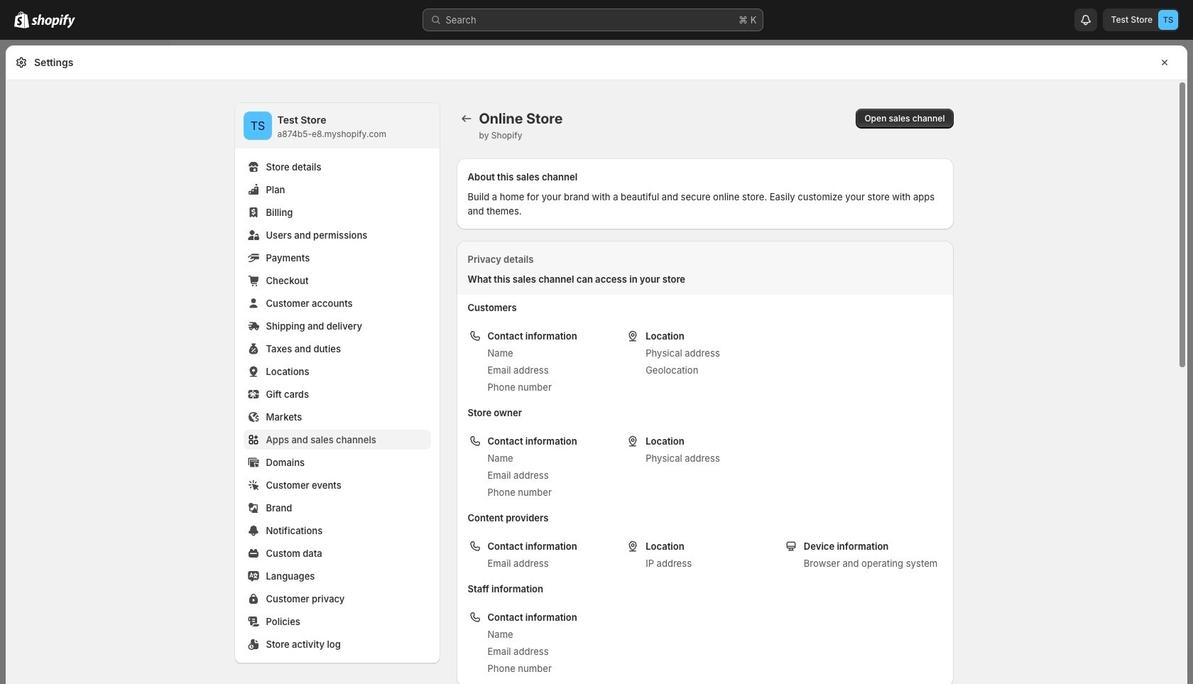 Task type: describe. For each thing, give the bounding box(es) containing it.
test store image inside shop settings menu element
[[243, 112, 272, 140]]

1 horizontal spatial test store image
[[1159, 10, 1179, 30]]

shop settings menu element
[[235, 103, 439, 663]]

shopify image
[[14, 11, 29, 28]]



Task type: vqa. For each thing, say whether or not it's contained in the screenshot.
settings dialog
yes



Task type: locate. For each thing, give the bounding box(es) containing it.
settings dialog
[[6, 45, 1188, 684]]

test store image
[[1159, 10, 1179, 30], [243, 112, 272, 140]]

1 vertical spatial test store image
[[243, 112, 272, 140]]

0 horizontal spatial test store image
[[243, 112, 272, 140]]

shopify image
[[31, 14, 75, 28]]

0 vertical spatial test store image
[[1159, 10, 1179, 30]]



